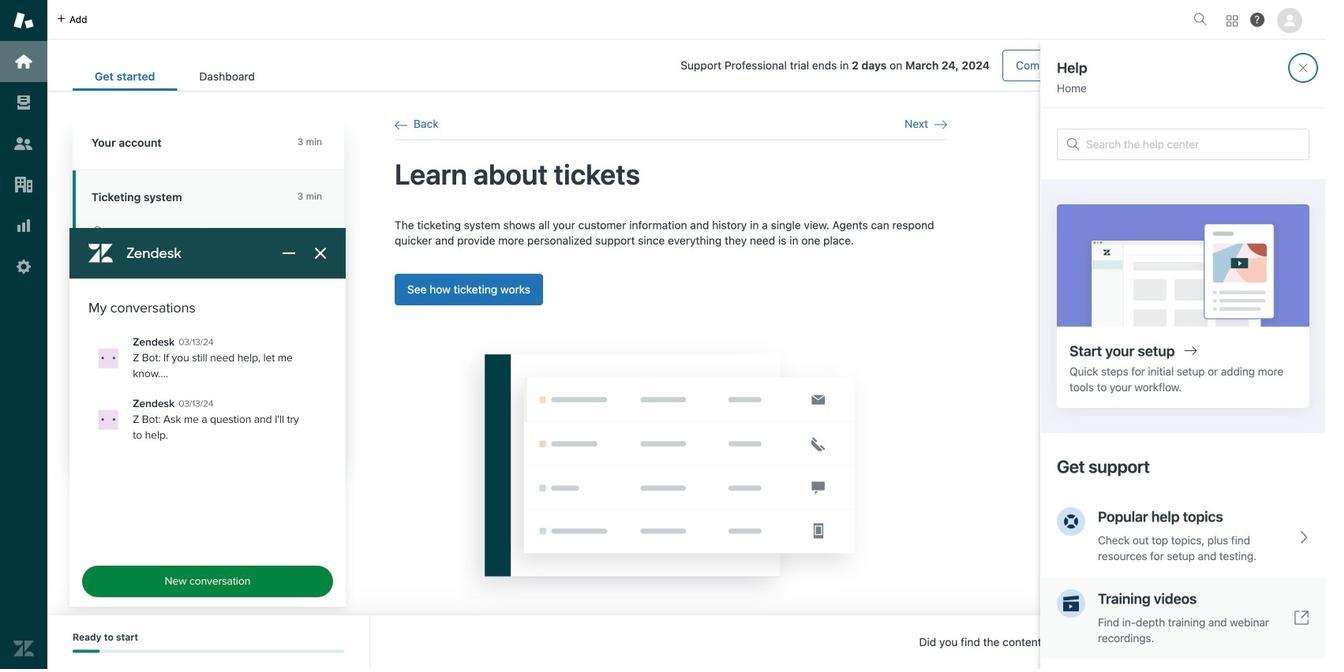 Task type: describe. For each thing, give the bounding box(es) containing it.
zendesk support image
[[13, 10, 34, 31]]

zendesk products image
[[1227, 15, 1238, 26]]

get started image
[[13, 51, 34, 72]]

organizations image
[[13, 175, 34, 195]]

admin image
[[13, 257, 34, 277]]

March 24, 2024 text field
[[906, 59, 990, 72]]

2 heading from the top
[[73, 291, 344, 346]]

customers image
[[13, 133, 34, 154]]

views image
[[13, 92, 34, 113]]



Task type: vqa. For each thing, say whether or not it's contained in the screenshot.
leftmost Remove icon
no



Task type: locate. For each thing, give the bounding box(es) containing it.
main element
[[0, 0, 47, 670]]

get help image
[[1251, 13, 1265, 27]]

progress bar
[[73, 650, 344, 653]]

tab
[[177, 62, 277, 91]]

reporting image
[[13, 216, 34, 236]]

1 heading from the top
[[73, 116, 344, 171]]

tab list
[[73, 62, 277, 91]]

4 heading from the top
[[73, 400, 344, 458]]

zendesk image
[[13, 639, 34, 659]]

heading
[[73, 116, 344, 171], [73, 291, 344, 346], [73, 346, 344, 400], [73, 400, 344, 458]]

3 heading from the top
[[73, 346, 344, 400]]



